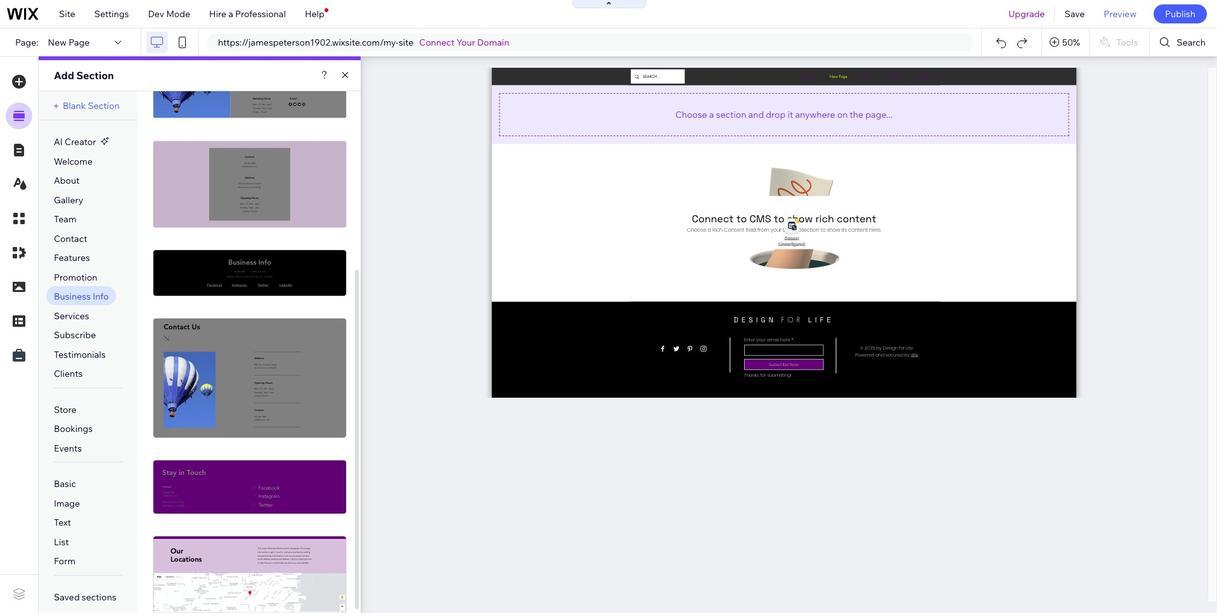 Task type: locate. For each thing, give the bounding box(es) containing it.
store
[[54, 404, 76, 416]]

section right the blank
[[88, 100, 120, 112]]

a right hire
[[228, 8, 233, 20]]

team
[[54, 214, 76, 225]]

the
[[850, 109, 864, 120]]

saved
[[54, 592, 80, 603]]

welcome
[[54, 156, 93, 167]]

hire a professional
[[209, 8, 286, 20]]

subscribe
[[54, 330, 96, 341]]

1 vertical spatial a
[[709, 109, 714, 120]]

section up blank section
[[76, 69, 114, 82]]

add
[[54, 69, 74, 82]]

about
[[54, 175, 80, 186]]

section
[[76, 69, 114, 82], [88, 100, 120, 112]]

choose a section and drop it anywhere on the page...
[[675, 109, 893, 120]]

services
[[54, 310, 89, 322]]

50%
[[1062, 37, 1080, 48]]

0 horizontal spatial a
[[228, 8, 233, 20]]

it
[[788, 109, 793, 120]]

1 vertical spatial section
[[88, 100, 120, 112]]

info
[[93, 291, 109, 302]]

preview button
[[1094, 0, 1146, 28]]

dev mode
[[148, 8, 190, 20]]

0 vertical spatial section
[[76, 69, 114, 82]]

domain
[[477, 37, 509, 48]]

a for section
[[709, 109, 714, 120]]

connect
[[419, 37, 455, 48]]

ai creator
[[54, 136, 96, 148]]

mode
[[166, 8, 190, 20]]

https://jamespeterson1902.wixsite.com/my-site connect your domain
[[218, 37, 509, 48]]

save
[[1065, 8, 1085, 20]]

creator
[[65, 136, 96, 148]]

choose
[[675, 109, 707, 120]]

0 vertical spatial a
[[228, 8, 233, 20]]

add section
[[54, 69, 114, 82]]

promotion
[[54, 272, 97, 283]]

your
[[457, 37, 475, 48]]

site
[[59, 8, 75, 20]]

search
[[1177, 37, 1206, 48]]

testimonials
[[54, 349, 106, 360]]

a left the section
[[709, 109, 714, 120]]

a
[[228, 8, 233, 20], [709, 109, 714, 120]]

hire
[[209, 8, 226, 20]]

business info
[[54, 291, 109, 302]]

features
[[54, 252, 90, 264]]

1 horizontal spatial a
[[709, 109, 714, 120]]

drop
[[766, 109, 786, 120]]

events
[[54, 443, 82, 454]]

blank section
[[63, 100, 120, 112]]

upgrade
[[1009, 8, 1045, 20]]

section for add section
[[76, 69, 114, 82]]

preview
[[1104, 8, 1137, 20]]



Task type: describe. For each thing, give the bounding box(es) containing it.
publish
[[1165, 8, 1196, 20]]

https://jamespeterson1902.wixsite.com/my-
[[218, 37, 399, 48]]

blank
[[63, 100, 86, 112]]

professional
[[235, 8, 286, 20]]

gallery
[[54, 194, 83, 206]]

page
[[69, 37, 90, 48]]

tools button
[[1090, 29, 1150, 56]]

site
[[399, 37, 414, 48]]

new
[[48, 37, 67, 48]]

form
[[54, 556, 75, 568]]

a for professional
[[228, 8, 233, 20]]

anywhere
[[795, 109, 835, 120]]

tools
[[1116, 37, 1138, 48]]

clients
[[54, 368, 83, 380]]

contact
[[54, 233, 87, 244]]

section for blank section
[[88, 100, 120, 112]]

help
[[305, 8, 324, 20]]

save button
[[1055, 0, 1094, 28]]

dev
[[148, 8, 164, 20]]

text
[[54, 517, 71, 529]]

saved sections
[[54, 592, 116, 603]]

and
[[748, 109, 764, 120]]

image
[[54, 498, 80, 510]]

page...
[[866, 109, 893, 120]]

basic
[[54, 479, 76, 490]]

new page
[[48, 37, 90, 48]]

search button
[[1150, 29, 1217, 56]]

list
[[54, 537, 69, 548]]

settings
[[94, 8, 129, 20]]

publish button
[[1154, 4, 1207, 23]]

bookings
[[54, 424, 93, 435]]

50% button
[[1042, 29, 1089, 56]]

business
[[54, 291, 91, 302]]

on
[[837, 109, 848, 120]]

section
[[716, 109, 746, 120]]

sections
[[82, 592, 116, 603]]

ai
[[54, 136, 63, 148]]



Task type: vqa. For each thing, say whether or not it's contained in the screenshot.
Text
yes



